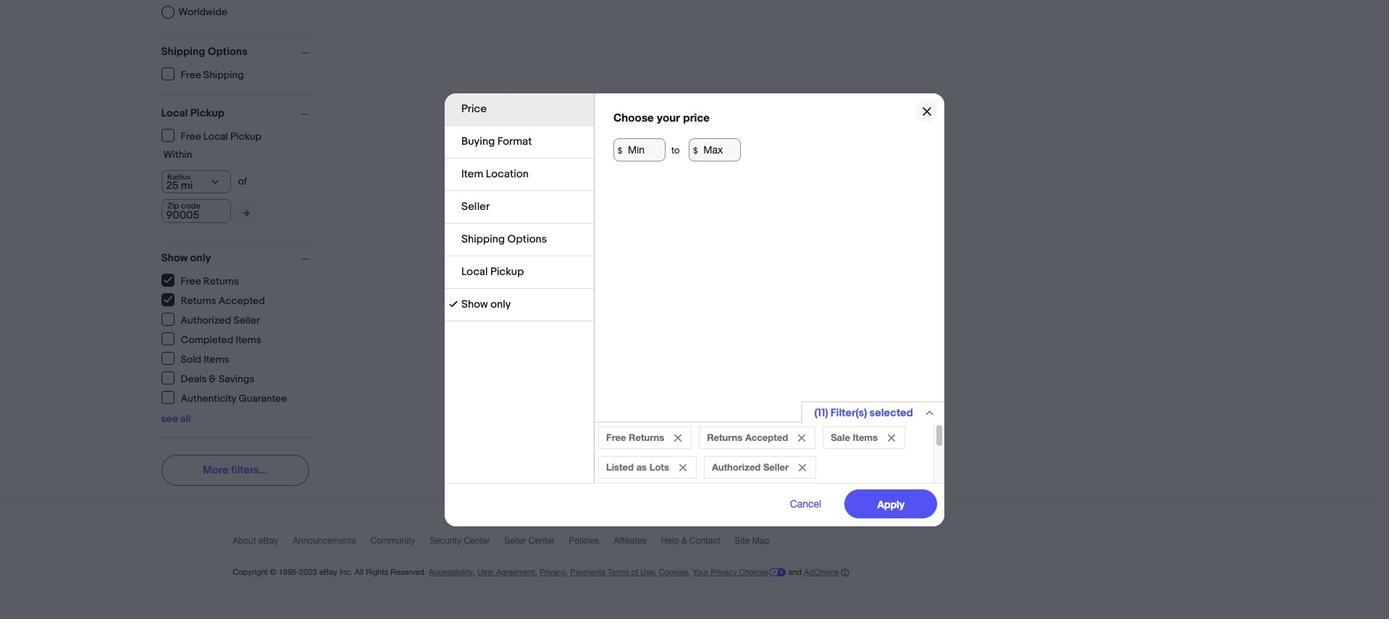 Task type: vqa. For each thing, say whether or not it's contained in the screenshot.
only to the right
yes



Task type: describe. For each thing, give the bounding box(es) containing it.
dialog containing price
[[0, 0, 1389, 619]]

show inside tab
[[461, 297, 488, 311]]

worldwide link
[[161, 6, 227, 19]]

returns accepted inside returns accepted 'link'
[[181, 294, 265, 307]]

0 vertical spatial only
[[190, 251, 211, 265]]

5 , from the left
[[688, 568, 690, 576]]

free for free shipping link
[[181, 68, 201, 81]]

free local pickup link
[[161, 129, 262, 142]]

location
[[486, 167, 529, 181]]

all
[[180, 413, 191, 425]]

sold items link
[[161, 352, 230, 365]]

announcements link
[[293, 536, 370, 553]]

©
[[270, 568, 276, 576]]

policies link
[[569, 536, 614, 553]]

sold
[[181, 353, 201, 365]]

free returns inside dialog
[[606, 431, 664, 443]]

accepted inside 'link'
[[219, 294, 265, 307]]

adchoice link
[[804, 568, 850, 577]]

copyright © 1995-2023 ebay inc. all rights reserved. accessibility , user agreement , privacy , payments terms of use , cookies , your privacy choices
[[233, 568, 768, 576]]

map
[[752, 536, 770, 546]]

authenticity guarantee link
[[161, 391, 288, 404]]

sold items
[[181, 353, 229, 365]]

center for security center
[[464, 536, 490, 546]]

use
[[640, 568, 654, 576]]

site map link
[[735, 536, 784, 553]]

free local pickup
[[181, 130, 261, 142]]

within
[[163, 148, 192, 161]]

format
[[497, 134, 532, 148]]

affiliates
[[614, 536, 647, 546]]

about ebay link
[[233, 536, 293, 553]]

affiliates link
[[614, 536, 661, 553]]

filter applied image
[[449, 299, 458, 308]]

security
[[430, 536, 461, 546]]

payments terms of use link
[[570, 568, 654, 576]]

savings
[[219, 373, 254, 385]]

accessibility
[[429, 568, 473, 576]]

guarantee
[[239, 392, 287, 404]]

choose
[[613, 110, 654, 123]]

item location
[[461, 167, 529, 181]]

remove filter - show only - listed as lots image
[[679, 464, 686, 471]]

announcements
[[293, 536, 356, 546]]

contact
[[689, 536, 720, 546]]

seller left 'remove filter - show only - authorized seller' image
[[763, 461, 789, 473]]

returns inside 'link'
[[181, 294, 216, 307]]

completed
[[181, 334, 233, 346]]

0 horizontal spatial show
[[161, 251, 188, 265]]

your
[[692, 568, 708, 576]]

help & contact link
[[661, 536, 735, 553]]

listed as lots
[[606, 461, 669, 473]]

1 horizontal spatial of
[[631, 568, 638, 576]]

authenticity guarantee
[[181, 392, 287, 404]]

authorized seller inside dialog
[[712, 461, 789, 473]]

Maximum Value in $ text field
[[689, 138, 741, 161]]

more filters...
[[203, 464, 267, 477]]

privacy link
[[540, 568, 566, 576]]

policies
[[569, 536, 599, 546]]

copyright
[[233, 568, 268, 576]]

buying format
[[461, 134, 532, 148]]

choices
[[739, 568, 768, 576]]

price
[[683, 110, 710, 123]]

2023
[[299, 568, 317, 576]]

remove filter - show only - authorized seller image
[[799, 464, 806, 471]]

1995-
[[279, 568, 299, 576]]

help
[[661, 536, 679, 546]]

items for completed items
[[236, 334, 261, 346]]

1 horizontal spatial local pickup
[[461, 265, 524, 278]]

inc.
[[340, 568, 353, 576]]

cancel
[[790, 498, 821, 509]]

sale
[[831, 431, 850, 443]]

remove filter - show only - returns accepted image
[[798, 434, 805, 441]]

completed items link
[[161, 332, 262, 346]]

items for sale items
[[853, 431, 878, 443]]

show only button
[[161, 251, 315, 265]]

free shipping link
[[161, 67, 245, 81]]

user
[[477, 568, 494, 576]]

deals
[[181, 373, 207, 385]]

see all
[[161, 413, 191, 425]]

0 vertical spatial pickup
[[190, 106, 224, 120]]

choose your price
[[613, 110, 710, 123]]

sale items
[[831, 431, 878, 443]]

more filters... button
[[161, 455, 309, 486]]

security center link
[[430, 536, 504, 553]]

buying
[[461, 134, 495, 148]]

show only tab
[[445, 289, 594, 321]]

free up 'listed'
[[606, 431, 626, 443]]

& for savings
[[209, 373, 216, 385]]

deals & savings
[[181, 373, 254, 385]]

seller center
[[504, 536, 555, 546]]

free returns link
[[161, 274, 240, 287]]

show only inside tab
[[461, 297, 511, 311]]

free shipping
[[181, 68, 244, 81]]

remove filter - show only - free returns image
[[674, 434, 682, 441]]

security center
[[430, 536, 490, 546]]



Task type: locate. For each thing, give the bounding box(es) containing it.
free returns inside 'link'
[[181, 275, 239, 287]]

tab list inside dialog
[[445, 93, 594, 321]]

2 vertical spatial local
[[461, 265, 488, 278]]

0 vertical spatial ebay
[[259, 536, 278, 546]]

about ebay
[[233, 536, 278, 546]]

free inside 'link'
[[181, 275, 201, 287]]

1 horizontal spatial show
[[461, 297, 488, 311]]

1 horizontal spatial only
[[490, 297, 511, 311]]

2 horizontal spatial pickup
[[490, 265, 524, 278]]

returns accepted up authorized seller link
[[181, 294, 265, 307]]

your
[[657, 110, 680, 123]]

0 vertical spatial of
[[238, 175, 247, 188]]

apply within filter image
[[242, 208, 249, 218]]

1 vertical spatial shipping
[[203, 68, 244, 81]]

only right filter applied icon
[[490, 297, 511, 311]]

None text field
[[161, 199, 231, 223]]

1 vertical spatial authorized
[[712, 461, 761, 473]]

1 vertical spatial free returns
[[606, 431, 664, 443]]

center
[[464, 536, 490, 546], [529, 536, 555, 546]]

returns up as
[[629, 431, 664, 443]]

0 horizontal spatial privacy
[[540, 568, 566, 576]]

0 horizontal spatial of
[[238, 175, 247, 188]]

, left user
[[473, 568, 475, 576]]

authorized seller
[[181, 314, 260, 326], [712, 461, 789, 473]]

1 vertical spatial items
[[204, 353, 229, 365]]

seller inside "tab list"
[[461, 200, 490, 213]]

shipping options down location
[[461, 232, 547, 246]]

show
[[161, 251, 188, 265], [461, 297, 488, 311]]

returns accepted link
[[161, 293, 266, 307]]

cancel button
[[774, 489, 838, 518]]

pickup up show only tab
[[490, 265, 524, 278]]

$ right the to
[[693, 145, 698, 154]]

2 vertical spatial pickup
[[490, 265, 524, 278]]

0 vertical spatial &
[[209, 373, 216, 385]]

1 vertical spatial of
[[631, 568, 638, 576]]

returns up returns accepted 'link'
[[203, 275, 239, 287]]

1 horizontal spatial items
[[236, 334, 261, 346]]

adchoice
[[804, 568, 839, 576]]

community link
[[370, 536, 430, 553]]

1 horizontal spatial $
[[693, 145, 698, 154]]

1 vertical spatial show
[[461, 297, 488, 311]]

see all button
[[161, 413, 191, 425]]

remove filter - show only - sale items image
[[888, 434, 895, 441]]

local
[[161, 106, 188, 120], [203, 130, 228, 142], [461, 265, 488, 278]]

shipping down item
[[461, 232, 505, 246]]

show only
[[161, 251, 211, 265], [461, 297, 511, 311]]

0 vertical spatial local
[[161, 106, 188, 120]]

items for sold items
[[204, 353, 229, 365]]

show only right filter applied icon
[[461, 297, 511, 311]]

options
[[208, 45, 248, 59], [507, 232, 547, 246]]

payments
[[570, 568, 605, 576]]

& inside "link"
[[209, 373, 216, 385]]

$ for maximum value in $ text field
[[693, 145, 698, 154]]

0 vertical spatial show
[[161, 251, 188, 265]]

2 center from the left
[[529, 536, 555, 546]]

ebay right about
[[259, 536, 278, 546]]

dialog
[[0, 0, 1389, 619]]

1 horizontal spatial authorized seller
[[712, 461, 789, 473]]

(11) filter(s) selected button
[[801, 401, 944, 423]]

as
[[636, 461, 647, 473]]

tab list containing price
[[445, 93, 594, 321]]

accepted up authorized seller link
[[219, 294, 265, 307]]

& right deals
[[209, 373, 216, 385]]

1 horizontal spatial ebay
[[319, 568, 337, 576]]

cookies link
[[659, 568, 688, 576]]

pickup down local pickup dropdown button
[[230, 130, 261, 142]]

selected
[[870, 406, 913, 420]]

center up privacy link
[[529, 536, 555, 546]]

0 horizontal spatial local
[[161, 106, 188, 120]]

1 vertical spatial shipping options
[[461, 232, 547, 246]]

items up savings
[[236, 334, 261, 346]]

your privacy choices link
[[692, 568, 786, 576]]

items up 'deals & savings'
[[204, 353, 229, 365]]

local up within
[[161, 106, 188, 120]]

0 horizontal spatial shipping options
[[161, 45, 248, 59]]

2 vertical spatial items
[[853, 431, 878, 443]]

items down (11) filter(s) selected
[[853, 431, 878, 443]]

$ for minimum value in $ "text box"
[[618, 145, 622, 154]]

0 horizontal spatial authorized
[[181, 314, 231, 326]]

apply button
[[845, 489, 937, 518]]

free returns
[[181, 275, 239, 287], [606, 431, 664, 443]]

, left payments at left
[[566, 568, 568, 576]]

see
[[161, 413, 178, 425]]

$ down choose
[[618, 145, 622, 154]]

0 horizontal spatial $
[[618, 145, 622, 154]]

pickup up free local pickup link
[[190, 106, 224, 120]]

seller center link
[[504, 536, 569, 553]]

authorized seller up the completed items
[[181, 314, 260, 326]]

seller down item
[[461, 200, 490, 213]]

authorized seller left 'remove filter - show only - authorized seller' image
[[712, 461, 789, 473]]

4 , from the left
[[654, 568, 657, 576]]

filter(s)
[[831, 406, 867, 420]]

0 vertical spatial shipping
[[161, 45, 205, 59]]

shipping options up free shipping link
[[161, 45, 248, 59]]

1 , from the left
[[473, 568, 475, 576]]

of left use
[[631, 568, 638, 576]]

free for free local pickup link
[[181, 130, 201, 142]]

site
[[735, 536, 750, 546]]

0 vertical spatial options
[[208, 45, 248, 59]]

shipping up free shipping link
[[161, 45, 205, 59]]

1 privacy from the left
[[540, 568, 566, 576]]

0 vertical spatial show only
[[161, 251, 211, 265]]

shipping down shipping options dropdown button
[[203, 68, 244, 81]]

more
[[203, 464, 229, 477]]

1 horizontal spatial shipping options
[[461, 232, 547, 246]]

1 horizontal spatial local
[[203, 130, 228, 142]]

1 vertical spatial accepted
[[745, 431, 788, 443]]

(11)
[[814, 406, 828, 420]]

listed
[[606, 461, 634, 473]]

returns
[[203, 275, 239, 287], [181, 294, 216, 307], [629, 431, 664, 443], [707, 431, 743, 443]]

local pickup up show only tab
[[461, 265, 524, 278]]

local pickup
[[161, 106, 224, 120], [461, 265, 524, 278]]

0 horizontal spatial free returns
[[181, 275, 239, 287]]

free
[[181, 68, 201, 81], [181, 130, 201, 142], [181, 275, 201, 287], [606, 431, 626, 443]]

tab list
[[445, 93, 594, 321]]

1 vertical spatial pickup
[[230, 130, 261, 142]]

seller up the completed items
[[234, 314, 260, 326]]

authorized seller link
[[161, 313, 261, 326]]

item
[[461, 167, 483, 181]]

seller
[[461, 200, 490, 213], [234, 314, 260, 326], [763, 461, 789, 473], [504, 536, 526, 546]]

0 horizontal spatial show only
[[161, 251, 211, 265]]

accepted
[[219, 294, 265, 307], [745, 431, 788, 443]]

center right security
[[464, 536, 490, 546]]

0 horizontal spatial local pickup
[[161, 106, 224, 120]]

local inside free local pickup link
[[203, 130, 228, 142]]

returns accepted
[[181, 294, 265, 307], [707, 431, 788, 443]]

0 horizontal spatial options
[[208, 45, 248, 59]]

0 horizontal spatial only
[[190, 251, 211, 265]]

1 horizontal spatial &
[[681, 536, 687, 546]]

& inside 'link'
[[681, 536, 687, 546]]

1 horizontal spatial pickup
[[230, 130, 261, 142]]

deals & savings link
[[161, 372, 255, 385]]

lots
[[649, 461, 669, 473]]

options up show only tab
[[507, 232, 547, 246]]

2 , from the left
[[535, 568, 537, 576]]

0 horizontal spatial returns accepted
[[181, 294, 265, 307]]

free returns up listed as lots
[[606, 431, 664, 443]]

1 vertical spatial local
[[203, 130, 228, 142]]

1 horizontal spatial show only
[[461, 297, 511, 311]]

0 vertical spatial local pickup
[[161, 106, 224, 120]]

of up "apply within filter" icon
[[238, 175, 247, 188]]

1 vertical spatial local pickup
[[461, 265, 524, 278]]

authorized
[[181, 314, 231, 326], [712, 461, 761, 473]]

ebay left inc.
[[319, 568, 337, 576]]

help & contact
[[661, 536, 720, 546]]

1 vertical spatial only
[[490, 297, 511, 311]]

privacy right your
[[711, 568, 737, 576]]

0 vertical spatial free returns
[[181, 275, 239, 287]]

show right filter applied icon
[[461, 297, 488, 311]]

$
[[618, 145, 622, 154], [693, 145, 698, 154]]

all
[[355, 568, 363, 576]]

1 horizontal spatial returns accepted
[[707, 431, 788, 443]]

only inside tab
[[490, 297, 511, 311]]

2 vertical spatial shipping
[[461, 232, 505, 246]]

, left cookies
[[654, 568, 657, 576]]

1 $ from the left
[[618, 145, 622, 154]]

3 , from the left
[[566, 568, 568, 576]]

community
[[370, 536, 415, 546]]

2 privacy from the left
[[711, 568, 737, 576]]

0 vertical spatial authorized seller
[[181, 314, 260, 326]]

shipping inside dialog
[[461, 232, 505, 246]]

0 horizontal spatial &
[[209, 373, 216, 385]]

authenticity
[[181, 392, 236, 404]]

and
[[788, 568, 802, 576]]

0 vertical spatial returns accepted
[[181, 294, 265, 307]]

only
[[190, 251, 211, 265], [490, 297, 511, 311]]

1 horizontal spatial options
[[507, 232, 547, 246]]

1 horizontal spatial free returns
[[606, 431, 664, 443]]

returns down free returns 'link'
[[181, 294, 216, 307]]

0 vertical spatial authorized
[[181, 314, 231, 326]]

0 horizontal spatial pickup
[[190, 106, 224, 120]]

1 vertical spatial ebay
[[319, 568, 337, 576]]

& for contact
[[681, 536, 687, 546]]

authorized right remove filter - show only - listed as lots image
[[712, 461, 761, 473]]

0 horizontal spatial ebay
[[259, 536, 278, 546]]

local down local pickup dropdown button
[[203, 130, 228, 142]]

options up free shipping
[[208, 45, 248, 59]]

shipping options button
[[161, 45, 315, 59]]

and adchoice
[[786, 568, 839, 576]]

0 vertical spatial shipping options
[[161, 45, 248, 59]]

1 vertical spatial show only
[[461, 297, 511, 311]]

free up returns accepted 'link'
[[181, 275, 201, 287]]

center for seller center
[[529, 536, 555, 546]]

local pickup up free local pickup link
[[161, 106, 224, 120]]

1 horizontal spatial center
[[529, 536, 555, 546]]

returns accepted left remove filter - show only - returns accepted icon
[[707, 431, 788, 443]]

completed items
[[181, 334, 261, 346]]

show up free returns 'link'
[[161, 251, 188, 265]]

1 center from the left
[[464, 536, 490, 546]]

1 vertical spatial returns accepted
[[707, 431, 788, 443]]

user agreement link
[[477, 568, 535, 576]]

Minimum Value in $ text field
[[613, 138, 666, 161]]

returns inside 'link'
[[203, 275, 239, 287]]

worldwide
[[179, 6, 227, 18]]

1 horizontal spatial authorized
[[712, 461, 761, 473]]

(11) filter(s) selected
[[814, 406, 913, 420]]

accepted left remove filter - show only - returns accepted icon
[[745, 431, 788, 443]]

items inside sold items link
[[204, 353, 229, 365]]

site map
[[735, 536, 770, 546]]

1 vertical spatial options
[[507, 232, 547, 246]]

items
[[236, 334, 261, 346], [204, 353, 229, 365], [853, 431, 878, 443]]

cookies
[[659, 568, 688, 576]]

2 $ from the left
[[693, 145, 698, 154]]

only up free returns 'link'
[[190, 251, 211, 265]]

free for free returns 'link'
[[181, 275, 201, 287]]

0 vertical spatial accepted
[[219, 294, 265, 307]]

&
[[209, 373, 216, 385], [681, 536, 687, 546]]

rights
[[366, 568, 388, 576]]

1 horizontal spatial privacy
[[711, 568, 737, 576]]

local up show only tab
[[461, 265, 488, 278]]

apply
[[877, 498, 905, 510]]

accessibility link
[[429, 568, 473, 576]]

0 horizontal spatial center
[[464, 536, 490, 546]]

0 vertical spatial items
[[236, 334, 261, 346]]

& right help
[[681, 536, 687, 546]]

privacy down seller center link
[[540, 568, 566, 576]]

filters...
[[231, 464, 267, 477]]

2 horizontal spatial local
[[461, 265, 488, 278]]

free returns up returns accepted 'link'
[[181, 275, 239, 287]]

authorized up completed
[[181, 314, 231, 326]]

1 vertical spatial authorized seller
[[712, 461, 789, 473]]

0 horizontal spatial items
[[204, 353, 229, 365]]

to
[[671, 144, 680, 155]]

, left your
[[688, 568, 690, 576]]

agreement
[[496, 568, 535, 576]]

seller up agreement
[[504, 536, 526, 546]]

free up within
[[181, 130, 201, 142]]

0 horizontal spatial accepted
[[219, 294, 265, 307]]

items inside completed items link
[[236, 334, 261, 346]]

price
[[461, 102, 487, 116]]

2 horizontal spatial items
[[853, 431, 878, 443]]

free down shipping options dropdown button
[[181, 68, 201, 81]]

shipping options inside dialog
[[461, 232, 547, 246]]

0 horizontal spatial authorized seller
[[181, 314, 260, 326]]

show only up free returns 'link'
[[161, 251, 211, 265]]

about
[[233, 536, 256, 546]]

1 vertical spatial &
[[681, 536, 687, 546]]

1 horizontal spatial accepted
[[745, 431, 788, 443]]

, left privacy link
[[535, 568, 537, 576]]

returns right remove filter - show only - free returns image at the left bottom
[[707, 431, 743, 443]]



